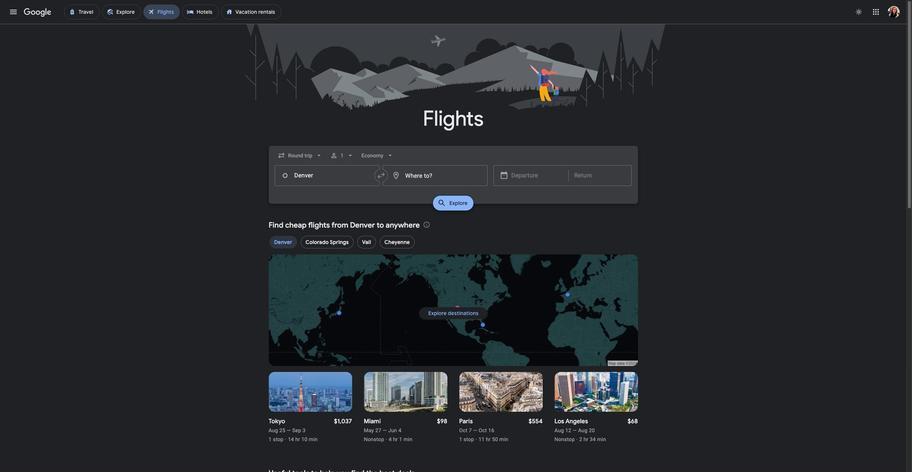 Task type: locate. For each thing, give the bounding box(es) containing it.
 image
[[285, 437, 286, 443]]

main menu image
[[9, 7, 18, 16]]

None field
[[275, 147, 326, 165], [359, 147, 397, 165], [275, 147, 326, 165], [359, 147, 397, 165]]

98 US dollars text field
[[437, 418, 447, 426]]

Where from? text field
[[275, 165, 380, 186]]

Departure text field
[[511, 166, 563, 186]]

554 US dollars text field
[[529, 418, 543, 426]]

list
[[269, 235, 638, 257]]

Return text field
[[574, 166, 626, 186]]

68 US dollars text field
[[628, 418, 638, 426]]

 image
[[476, 437, 477, 443]]

Where to?  text field
[[383, 165, 488, 186]]



Task type: describe. For each thing, give the bounding box(es) containing it.
1037 US dollars text field
[[334, 418, 352, 426]]

change appearance image
[[850, 3, 868, 21]]

Flight search field
[[263, 146, 644, 213]]



Task type: vqa. For each thing, say whether or not it's contained in the screenshot.
98 US dollars Text Field
yes



